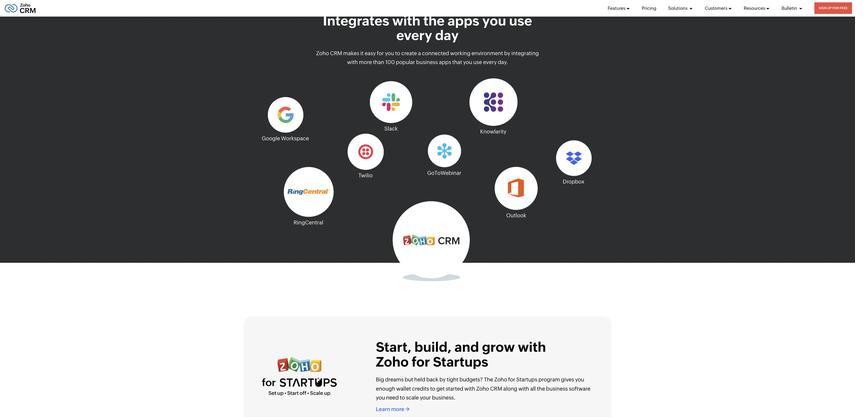 Task type: locate. For each thing, give the bounding box(es) containing it.
back
[[426, 376, 439, 383]]

pricing
[[642, 5, 656, 11]]

startups up all
[[516, 376, 537, 383]]

1 vertical spatial startups
[[516, 376, 537, 383]]

apps inside integrates with the apps you use every day
[[448, 13, 479, 28]]

zoho
[[316, 50, 329, 56], [376, 354, 409, 369], [494, 376, 507, 383], [476, 386, 489, 392]]

the
[[484, 376, 493, 383]]

1 vertical spatial use
[[473, 59, 482, 65]]

1 vertical spatial the
[[537, 386, 545, 392]]

business down program
[[546, 386, 568, 392]]

1 horizontal spatial crm
[[490, 386, 502, 392]]

crm down the
[[490, 386, 502, 392]]

for up along
[[508, 376, 515, 383]]

1 vertical spatial by
[[440, 376, 446, 383]]

0 vertical spatial to
[[395, 50, 400, 56]]

integrating
[[512, 50, 539, 56]]

bulletin link
[[782, 0, 803, 16]]

0 vertical spatial business
[[416, 59, 438, 65]]

0 horizontal spatial the
[[424, 13, 445, 28]]

program
[[539, 376, 560, 383]]

1 vertical spatial more
[[391, 406, 404, 412]]

to left get
[[430, 386, 435, 392]]

apps
[[448, 13, 479, 28], [439, 59, 451, 65]]

for up than
[[377, 50, 384, 56]]

sign up for free link
[[815, 2, 852, 14]]

0 vertical spatial every
[[396, 28, 432, 43]]

start,
[[376, 339, 412, 355]]

-
[[405, 406, 408, 412]]

held
[[414, 376, 425, 383]]

0 vertical spatial by
[[504, 50, 510, 56]]

use
[[509, 13, 532, 28], [473, 59, 482, 65]]

working
[[450, 50, 471, 56]]

tight
[[447, 376, 459, 383]]

day.
[[498, 59, 508, 65]]

to
[[395, 50, 400, 56], [430, 386, 435, 392], [400, 395, 405, 401]]

by inside zoho crm makes it easy for you to create a connected working environment by integrating with more than 100 popular business apps that you use every day.
[[504, 50, 510, 56]]

0 horizontal spatial every
[[396, 28, 432, 43]]

zoho down the
[[476, 386, 489, 392]]

zoho inside zoho crm makes it easy for you to create a connected working environment by integrating with more than 100 popular business apps that you use every day.
[[316, 50, 329, 56]]

up
[[828, 6, 832, 10]]

1 horizontal spatial business
[[546, 386, 568, 392]]

free
[[840, 6, 848, 10]]

2 horizontal spatial for
[[508, 376, 515, 383]]

wallet
[[396, 386, 411, 392]]

1 horizontal spatial for
[[412, 354, 430, 369]]

crm left makes
[[330, 50, 342, 56]]

by
[[504, 50, 510, 56], [440, 376, 446, 383]]

more left -
[[391, 406, 404, 412]]

need
[[386, 395, 399, 401]]

scale
[[406, 395, 419, 401]]

to left create
[[395, 50, 400, 56]]

every up create
[[396, 28, 432, 43]]

zoho left makes
[[316, 50, 329, 56]]

software
[[569, 386, 591, 392]]

1 horizontal spatial by
[[504, 50, 510, 56]]

environment
[[472, 50, 503, 56]]

0 horizontal spatial startups
[[433, 354, 488, 369]]

business down a at left top
[[416, 59, 438, 65]]

0 horizontal spatial more
[[359, 59, 372, 65]]

0 vertical spatial more
[[359, 59, 372, 65]]

1 vertical spatial apps
[[439, 59, 451, 65]]

easy
[[365, 50, 376, 56]]

0 vertical spatial startups
[[433, 354, 488, 369]]

for inside the 'big dreams but held back by tight budgets? the zoho for startups program gives you enough wallet credits to get started with zoho crm along with all the business software you need to scale your business.'
[[508, 376, 515, 383]]

gives
[[561, 376, 574, 383]]

more inside zoho crm makes it easy for you to create a connected working environment by integrating with more than 100 popular business apps that you use every day.
[[359, 59, 372, 65]]

1 horizontal spatial the
[[537, 386, 545, 392]]

0 horizontal spatial by
[[440, 376, 446, 383]]

1 horizontal spatial every
[[483, 59, 497, 65]]

1 vertical spatial crm
[[490, 386, 502, 392]]

for
[[377, 50, 384, 56], [412, 354, 430, 369], [508, 376, 515, 383]]

by up "day."
[[504, 50, 510, 56]]

with inside zoho crm makes it easy for you to create a connected working environment by integrating with more than 100 popular business apps that you use every day.
[[347, 59, 358, 65]]

1 vertical spatial business
[[546, 386, 568, 392]]

get
[[437, 386, 445, 392]]

to inside zoho crm makes it easy for you to create a connected working environment by integrating with more than 100 popular business apps that you use every day.
[[395, 50, 400, 56]]

for up held
[[412, 354, 430, 369]]

it
[[360, 50, 364, 56]]

that
[[452, 59, 462, 65]]

1 vertical spatial every
[[483, 59, 497, 65]]

0 horizontal spatial for
[[377, 50, 384, 56]]

crm inside zoho crm makes it easy for you to create a connected working environment by integrating with more than 100 popular business apps that you use every day.
[[330, 50, 342, 56]]

crm inside the 'big dreams but held back by tight budgets? the zoho for startups program gives you enough wallet credits to get started with zoho crm along with all the business software you need to scale your business.'
[[490, 386, 502, 392]]

crm
[[330, 50, 342, 56], [490, 386, 502, 392]]

to down 'wallet'
[[400, 395, 405, 401]]

start, build, and grow with zoho for startups image
[[262, 356, 337, 396]]

every
[[396, 28, 432, 43], [483, 59, 497, 65]]

startups
[[433, 354, 488, 369], [516, 376, 537, 383]]

1 horizontal spatial startups
[[516, 376, 537, 383]]

startups up tight
[[433, 354, 488, 369]]

by up get
[[440, 376, 446, 383]]

with inside start, build, and grow with zoho for startups
[[518, 339, 546, 355]]

the
[[424, 13, 445, 28], [537, 386, 545, 392]]

solutions
[[668, 5, 689, 11]]

than
[[373, 59, 384, 65]]

0 vertical spatial the
[[424, 13, 445, 28]]

with
[[392, 13, 421, 28], [347, 59, 358, 65], [518, 339, 546, 355], [465, 386, 475, 392], [519, 386, 529, 392]]

integrates with the apps you use every day
[[323, 13, 532, 43]]

more down it
[[359, 59, 372, 65]]

business
[[416, 59, 438, 65], [546, 386, 568, 392]]

every down 'environment'
[[483, 59, 497, 65]]

started
[[446, 386, 463, 392]]

apps inside zoho crm makes it easy for you to create a connected working environment by integrating with more than 100 popular business apps that you use every day.
[[439, 59, 451, 65]]

1 horizontal spatial use
[[509, 13, 532, 28]]

0 vertical spatial crm
[[330, 50, 342, 56]]

0 vertical spatial apps
[[448, 13, 479, 28]]

0 vertical spatial use
[[509, 13, 532, 28]]

0 horizontal spatial business
[[416, 59, 438, 65]]

0 vertical spatial for
[[377, 50, 384, 56]]

zoho right the
[[494, 376, 507, 383]]

more
[[359, 59, 372, 65], [391, 406, 404, 412]]

zoho up dreams
[[376, 354, 409, 369]]

1 vertical spatial for
[[412, 354, 430, 369]]

you
[[482, 13, 506, 28], [385, 50, 394, 56], [463, 59, 472, 65], [575, 376, 584, 383], [376, 395, 385, 401]]

0 horizontal spatial crm
[[330, 50, 342, 56]]

0 horizontal spatial use
[[473, 59, 482, 65]]

use inside integrates with the apps you use every day
[[509, 13, 532, 28]]

2 vertical spatial for
[[508, 376, 515, 383]]

build,
[[415, 339, 452, 355]]



Task type: vqa. For each thing, say whether or not it's contained in the screenshot.
Zoho enterprise Logo
no



Task type: describe. For each thing, give the bounding box(es) containing it.
with inside integrates with the apps you use every day
[[392, 13, 421, 28]]

budgets?
[[460, 376, 483, 383]]

the inside the 'big dreams but held back by tight budgets? the zoho for startups program gives you enough wallet credits to get started with zoho crm along with all the business software you need to scale your business.'
[[537, 386, 545, 392]]

resources
[[744, 5, 765, 11]]

1 vertical spatial to
[[430, 386, 435, 392]]

resources link
[[744, 0, 770, 16]]

and
[[455, 339, 479, 355]]

learn
[[376, 406, 390, 412]]

dreams
[[385, 376, 404, 383]]

business inside zoho crm makes it easy for you to create a connected working environment by integrating with more than 100 popular business apps that you use every day.
[[416, 59, 438, 65]]

connected
[[422, 50, 449, 56]]

100
[[385, 59, 395, 65]]

credits
[[412, 386, 429, 392]]

business.
[[432, 395, 456, 401]]

along
[[503, 386, 517, 392]]

every inside integrates with the apps you use every day
[[396, 28, 432, 43]]

learn more ->
[[376, 406, 410, 412]]

for inside zoho crm makes it easy for you to create a connected working environment by integrating with more than 100 popular business apps that you use every day.
[[377, 50, 384, 56]]

by inside the 'big dreams but held back by tight budgets? the zoho for startups program gives you enough wallet credits to get started with zoho crm along with all the business software you need to scale your business.'
[[440, 376, 446, 383]]

features
[[608, 5, 626, 11]]

makes
[[343, 50, 359, 56]]

for inside start, build, and grow with zoho for startups
[[412, 354, 430, 369]]

start, build, and grow with zoho for startups
[[376, 339, 546, 369]]

pricing link
[[642, 0, 656, 16]]

solutions link
[[668, 0, 693, 16]]

use inside zoho crm makes it easy for you to create a connected working environment by integrating with more than 100 popular business apps that you use every day.
[[473, 59, 482, 65]]

sign
[[819, 6, 827, 10]]

startups inside the 'big dreams but held back by tight budgets? the zoho for startups program gives you enough wallet credits to get started with zoho crm along with all the business software you need to scale your business.'
[[516, 376, 537, 383]]

zoho inside start, build, and grow with zoho for startups
[[376, 354, 409, 369]]

you inside integrates with the apps you use every day
[[482, 13, 506, 28]]

zoho crm makes it easy for you to create a connected working environment by integrating with more than 100 popular business apps that you use every day.
[[316, 50, 539, 65]]

day
[[435, 28, 459, 43]]

every inside zoho crm makes it easy for you to create a connected working environment by integrating with more than 100 popular business apps that you use every day.
[[483, 59, 497, 65]]

grow
[[482, 339, 515, 355]]

enough
[[376, 386, 395, 392]]

startups inside start, build, and grow with zoho for startups
[[433, 354, 488, 369]]

your
[[420, 395, 431, 401]]

big
[[376, 376, 384, 383]]

but
[[405, 376, 413, 383]]

learn more -> link
[[376, 406, 410, 412]]

features link
[[608, 0, 630, 16]]

the inside integrates with the apps you use every day
[[424, 13, 445, 28]]

a
[[418, 50, 421, 56]]

all
[[530, 386, 536, 392]]

2 vertical spatial to
[[400, 395, 405, 401]]

sign up for free
[[819, 6, 848, 10]]

popular
[[396, 59, 415, 65]]

integrates
[[323, 13, 389, 28]]

zoho crm logo image
[[4, 2, 36, 15]]

create
[[401, 50, 417, 56]]

business inside the 'big dreams but held back by tight budgets? the zoho for startups program gives you enough wallet credits to get started with zoho crm along with all the business software you need to scale your business.'
[[546, 386, 568, 392]]

bulletin
[[782, 5, 798, 11]]

1 horizontal spatial more
[[391, 406, 404, 412]]

customers
[[705, 5, 728, 11]]

>
[[408, 406, 410, 412]]

for
[[833, 6, 839, 10]]

big dreams but held back by tight budgets? the zoho for startups program gives you enough wallet credits to get started with zoho crm along with all the business software you need to scale your business.
[[376, 376, 591, 401]]



